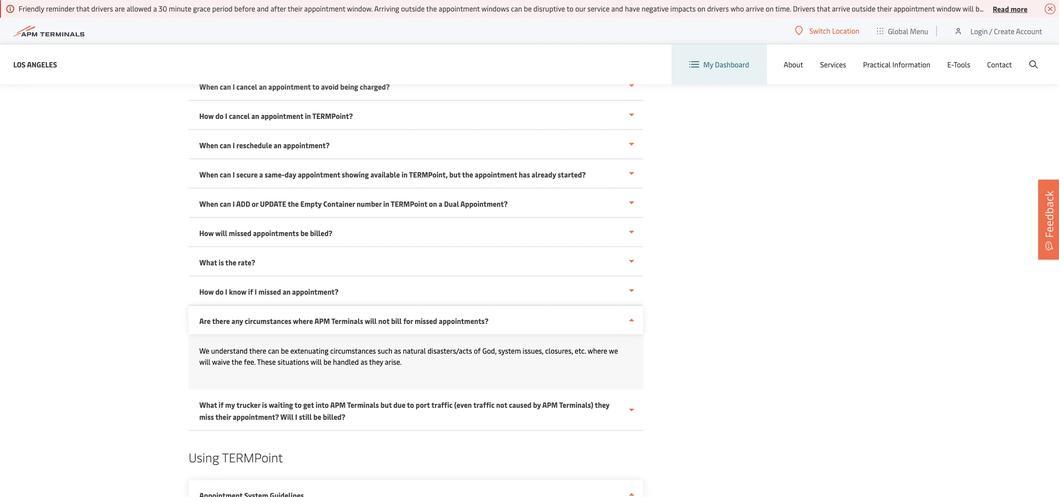 Task type: vqa. For each thing, say whether or not it's contained in the screenshot.
the right "E-"
no



Task type: locate. For each thing, give the bounding box(es) containing it.
4 when from the top
[[199, 199, 218, 209]]

0 horizontal spatial there
[[212, 316, 230, 326]]

los angeles link
[[13, 59, 57, 70]]

missed down add on the top left of page
[[229, 228, 252, 238]]

due
[[394, 400, 406, 410]]

0 horizontal spatial and
[[257, 4, 269, 13]]

1 horizontal spatial is
[[262, 400, 267, 410]]

0 vertical spatial they
[[369, 357, 383, 367]]

what up miss
[[199, 400, 217, 410]]

about button
[[784, 44, 804, 84]]

and left have
[[612, 4, 623, 13]]

or
[[252, 199, 259, 209]]

will down extenuating on the bottom
[[311, 357, 322, 367]]

circumstances up handled
[[330, 346, 376, 356]]

menu
[[911, 26, 929, 36]]

2 that from the left
[[817, 4, 831, 13]]

they inside we understand there can be extenuating circumstances such as natural disasters/acts of god, system issues, closures, etc. where we will waive the fee. these situations will be handled as they arise.
[[369, 357, 383, 367]]

0 vertical spatial appointment?
[[283, 140, 330, 150]]

traffic right port
[[432, 400, 453, 410]]

windows
[[482, 4, 510, 13]]

0 vertical spatial what
[[199, 258, 217, 267]]

be up situations
[[281, 346, 289, 356]]

drivers left who
[[707, 4, 729, 13]]

cancel for can
[[236, 82, 257, 91]]

2 horizontal spatial a
[[439, 199, 443, 209]]

what
[[199, 258, 217, 267], [199, 400, 217, 410]]

arrive up location
[[832, 4, 850, 13]]

to
[[567, 4, 574, 13], [312, 82, 320, 91], [295, 400, 302, 410], [407, 400, 414, 410]]

0 horizontal spatial they
[[369, 357, 383, 367]]

will up "what is the rate?"
[[215, 228, 227, 238]]

of
[[474, 346, 481, 356]]

0 vertical spatial there
[[212, 316, 230, 326]]

1 horizontal spatial and
[[612, 4, 623, 13]]

1 vertical spatial there
[[249, 346, 266, 356]]

termpoint,
[[409, 170, 448, 179]]

0 horizontal spatial outside
[[401, 4, 425, 13]]

i inside what if my trucker is waiting to get into apm terminals but due to port traffic (even traffic not caused by apm terminals) they miss their appointment? will i still be billed?
[[295, 412, 297, 422]]

0 vertical spatial if
[[248, 287, 253, 297]]

but inside what if my trucker is waiting to get into apm terminals but due to port traffic (even traffic not caused by apm terminals) they miss their appointment? will i still be billed?
[[381, 400, 392, 410]]

2 what from the top
[[199, 400, 217, 410]]

arrive
[[746, 4, 764, 13], [832, 4, 850, 13]]

2 how from the top
[[199, 228, 214, 238]]

are
[[199, 316, 211, 326]]

apm right by
[[543, 400, 558, 410]]

1 horizontal spatial outside
[[852, 4, 876, 13]]

friendly reminder that drivers are allowed a 30 minute grace period before and after their appointment window. arriving outside the appointment windows can be disruptive to our service and have negative impacts on drivers who arrive on time. drivers that arrive outside their appointment window will be turned away. to receive 
[[19, 4, 1060, 13]]

0 vertical spatial but
[[450, 170, 461, 179]]

have
[[625, 4, 640, 13]]

a left the 30
[[153, 4, 157, 13]]

0 vertical spatial circumstances
[[245, 316, 292, 326]]

cancel up reschedule
[[229, 111, 250, 121]]

2 when from the top
[[199, 140, 218, 150]]

2 horizontal spatial missed
[[415, 316, 437, 326]]

they inside what if my trucker is waiting to get into apm terminals but due to port traffic (even traffic not caused by apm terminals) they miss their appointment? will i still be billed?
[[595, 400, 610, 410]]

there up fee.
[[249, 346, 266, 356]]

but inside dropdown button
[[450, 170, 461, 179]]

cancel up how do i cancel an appointment in termpoint?
[[236, 82, 257, 91]]

appointment up how do i cancel an appointment in termpoint?
[[268, 82, 311, 91]]

on left dual
[[429, 199, 437, 209]]

what left rate?
[[199, 258, 217, 267]]

1 vertical spatial termpoint
[[222, 449, 283, 466]]

to left avoid
[[312, 82, 320, 91]]

1 vertical spatial billed?
[[323, 412, 346, 422]]

missed right "for"
[[415, 316, 437, 326]]

in left termpoint?
[[305, 111, 311, 121]]

there inside dropdown button
[[212, 316, 230, 326]]

1 horizontal spatial missed
[[259, 287, 281, 297]]

where inside dropdown button
[[293, 316, 313, 326]]

1 horizontal spatial a
[[259, 170, 263, 179]]

1 horizontal spatial drivers
[[707, 4, 729, 13]]

showing
[[342, 170, 369, 179]]

circumstances inside are there any circumstances where apm terminals will not bill for missed appointments? dropdown button
[[245, 316, 292, 326]]

will left "bill"
[[365, 316, 377, 326]]

our
[[575, 4, 586, 13]]

tools
[[954, 60, 971, 69]]

i for when can i reschedule an appointment?
[[233, 140, 235, 150]]

1 horizontal spatial but
[[450, 170, 461, 179]]

when for when can i add or update the empty container number in termpoint on a dual appointment?
[[199, 199, 218, 209]]

bill
[[391, 316, 402, 326]]

3 when from the top
[[199, 170, 218, 179]]

1 vertical spatial where
[[588, 346, 608, 356]]

0 vertical spatial where
[[293, 316, 313, 326]]

their up global
[[877, 4, 892, 13]]

1 horizontal spatial traffic
[[474, 400, 495, 410]]

if inside what if my trucker is waiting to get into apm terminals but due to port traffic (even traffic not caused by apm terminals) they miss their appointment? will i still be billed?
[[219, 400, 224, 410]]

i inside dropdown button
[[233, 170, 235, 179]]

0 vertical spatial terminals
[[332, 316, 363, 326]]

get
[[303, 400, 314, 410]]

they down such
[[369, 357, 383, 367]]

e-tools
[[948, 60, 971, 69]]

reminder
[[46, 4, 75, 13]]

0 horizontal spatial a
[[153, 4, 157, 13]]

in for container
[[383, 199, 390, 209]]

1 horizontal spatial circumstances
[[330, 346, 376, 356]]

2 horizontal spatial in
[[402, 170, 408, 179]]

1 horizontal spatial there
[[249, 346, 266, 356]]

when for when can i cancel an appointment to avoid being charged?
[[199, 82, 218, 91]]

3 how from the top
[[199, 287, 214, 297]]

0 horizontal spatial in
[[305, 111, 311, 121]]

in for showing
[[402, 170, 408, 179]]

0 horizontal spatial traffic
[[432, 400, 453, 410]]

angeles
[[27, 59, 57, 69]]

system
[[498, 346, 521, 356]]

1 what from the top
[[199, 258, 217, 267]]

1 vertical spatial if
[[219, 400, 224, 410]]

when inside when can i secure a same-day appointment showing available in termpoint, but the appointment has already started? dropdown button
[[199, 170, 218, 179]]

1 horizontal spatial as
[[394, 346, 401, 356]]

a inside dropdown button
[[259, 170, 263, 179]]

1 vertical spatial they
[[595, 400, 610, 410]]

already
[[532, 170, 556, 179]]

what if my trucker is waiting to get into apm terminals but due to port traffic (even traffic not caused by apm terminals) they miss their appointment? will i still be billed?
[[199, 400, 610, 422]]

read more
[[993, 4, 1028, 14]]

traffic
[[432, 400, 453, 410], [474, 400, 495, 410]]

1 vertical spatial not
[[496, 400, 508, 410]]

close alert image
[[1045, 4, 1056, 14]]

appointment up menu
[[894, 4, 935, 13]]

is right trucker
[[262, 400, 267, 410]]

appointment down the when can i cancel an appointment to avoid being charged?
[[261, 111, 303, 121]]

1 vertical spatial circumstances
[[330, 346, 376, 356]]

on right impacts
[[698, 4, 706, 13]]

when can i reschedule an appointment?
[[199, 140, 330, 150]]

0 vertical spatial not
[[378, 316, 390, 326]]

traffic right (even
[[474, 400, 495, 410]]

appointment?
[[461, 199, 508, 209]]

appointment? up the are there any circumstances where apm terminals will not bill for missed appointments?
[[292, 287, 339, 297]]

circumstances down 'how do i know if i missed an appointment?'
[[245, 316, 292, 326]]

login / create account
[[971, 26, 1043, 36]]

0 horizontal spatial circumstances
[[245, 316, 292, 326]]

1 that from the left
[[76, 4, 90, 13]]

1 horizontal spatial they
[[595, 400, 610, 410]]

on left time. on the right of the page
[[766, 4, 774, 13]]

but right termpoint,
[[450, 170, 461, 179]]

0 horizontal spatial not
[[378, 316, 390, 326]]

terminals inside dropdown button
[[332, 316, 363, 326]]

1 horizontal spatial termpoint
[[391, 199, 428, 209]]

2 vertical spatial appointment?
[[233, 412, 279, 422]]

do inside how do i know if i missed an appointment? dropdown button
[[215, 287, 224, 297]]

2 outside from the left
[[852, 4, 876, 13]]

when for when can i reschedule an appointment?
[[199, 140, 218, 150]]

contact
[[988, 60, 1012, 69]]

disasters/acts
[[428, 346, 472, 356]]

location
[[832, 26, 860, 36]]

1 horizontal spatial that
[[817, 4, 831, 13]]

1 vertical spatial terminals
[[347, 400, 379, 410]]

my dashboard button
[[690, 44, 750, 84]]

account
[[1016, 26, 1043, 36]]

0 horizontal spatial that
[[76, 4, 90, 13]]

0 horizontal spatial drivers
[[91, 4, 113, 13]]

but left due
[[381, 400, 392, 410]]

in right available
[[402, 170, 408, 179]]

circumstances
[[245, 316, 292, 326], [330, 346, 376, 356]]

fee.
[[244, 357, 256, 367]]

1 vertical spatial cancel
[[229, 111, 250, 121]]

update
[[260, 199, 286, 209]]

be right appointments
[[301, 228, 309, 238]]

their inside what if my trucker is waiting to get into apm terminals but due to port traffic (even traffic not caused by apm terminals) they miss their appointment? will i still be billed?
[[215, 412, 231, 422]]

2 do from the top
[[215, 287, 224, 297]]

0 horizontal spatial termpoint
[[222, 449, 283, 466]]

outside right arriving
[[401, 4, 425, 13]]

0 vertical spatial cancel
[[236, 82, 257, 91]]

e-
[[948, 60, 954, 69]]

can for when can i add or update the empty container number in termpoint on a dual appointment?
[[220, 199, 231, 209]]

0 vertical spatial how
[[199, 111, 214, 121]]

can inside we understand there can be extenuating circumstances such as natural disasters/acts of god, system issues, closures, etc. where we will waive the fee. these situations will be handled as they arise.
[[268, 346, 279, 356]]

1 horizontal spatial where
[[588, 346, 608, 356]]

number
[[357, 199, 382, 209]]

0 vertical spatial a
[[153, 4, 157, 13]]

be left turned
[[976, 4, 984, 13]]

1 vertical spatial do
[[215, 287, 224, 297]]

1 vertical spatial what
[[199, 400, 217, 410]]

an for how do i cancel an appointment in termpoint?
[[251, 111, 259, 121]]

1 vertical spatial in
[[402, 170, 408, 179]]

that right drivers
[[817, 4, 831, 13]]

i
[[233, 82, 235, 91], [225, 111, 227, 121], [233, 140, 235, 150], [233, 170, 235, 179], [233, 199, 235, 209], [225, 287, 227, 297], [255, 287, 257, 297], [295, 412, 297, 422]]

has
[[519, 170, 530, 179]]

appointment left windows
[[439, 4, 480, 13]]

handled
[[333, 357, 359, 367]]

if
[[248, 287, 253, 297], [219, 400, 224, 410]]

in right number
[[383, 199, 390, 209]]

waive
[[212, 357, 230, 367]]

0 horizontal spatial their
[[215, 412, 231, 422]]

day
[[285, 170, 296, 179]]

missed
[[229, 228, 252, 238], [259, 287, 281, 297], [415, 316, 437, 326]]

2 vertical spatial missed
[[415, 316, 437, 326]]

if left my
[[219, 400, 224, 410]]

2 vertical spatial a
[[439, 199, 443, 209]]

is
[[219, 258, 224, 267], [262, 400, 267, 410]]

an inside dropdown button
[[274, 140, 282, 150]]

1 do from the top
[[215, 111, 224, 121]]

in inside dropdown button
[[402, 170, 408, 179]]

i for when can i secure a same-day appointment showing available in termpoint, but the appointment has already started?
[[233, 170, 235, 179]]

can inside dropdown button
[[220, 140, 231, 150]]

cancel
[[236, 82, 257, 91], [229, 111, 250, 121]]

an for when can i cancel an appointment to avoid being charged?
[[259, 82, 267, 91]]

1 vertical spatial a
[[259, 170, 263, 179]]

period
[[212, 4, 233, 13]]

if right know
[[248, 287, 253, 297]]

terminals left due
[[347, 400, 379, 410]]

my dashboard
[[704, 60, 750, 69]]

the inside dropdown button
[[462, 170, 473, 179]]

1 outside from the left
[[401, 4, 425, 13]]

2 horizontal spatial their
[[877, 4, 892, 13]]

not left "bill"
[[378, 316, 390, 326]]

2 vertical spatial how
[[199, 287, 214, 297]]

minute
[[169, 4, 191, 13]]

their down my
[[215, 412, 231, 422]]

appointment? inside dropdown button
[[283, 140, 330, 150]]

practical information
[[863, 60, 931, 69]]

about
[[784, 60, 804, 69]]

circumstances inside we understand there can be extenuating circumstances such as natural disasters/acts of god, system issues, closures, etc. where we will waive the fee. these situations will be handled as they arise.
[[330, 346, 376, 356]]

0 vertical spatial is
[[219, 258, 224, 267]]

how do i know if i missed an appointment? button
[[189, 277, 643, 306]]

apm up extenuating on the bottom
[[315, 316, 330, 326]]

do for know
[[215, 287, 224, 297]]

1 how from the top
[[199, 111, 214, 121]]

1 vertical spatial is
[[262, 400, 267, 410]]

2 traffic from the left
[[474, 400, 495, 410]]

appointment? inside what if my trucker is waiting to get into apm terminals but due to port traffic (even traffic not caused by apm terminals) they miss their appointment? will i still be billed?
[[233, 412, 279, 422]]

their right after
[[288, 4, 303, 13]]

0 vertical spatial termpoint
[[391, 199, 428, 209]]

1 vertical spatial how
[[199, 228, 214, 238]]

when
[[199, 82, 218, 91], [199, 140, 218, 150], [199, 170, 218, 179], [199, 199, 218, 209]]

global menu button
[[869, 18, 938, 44]]

1 when from the top
[[199, 82, 218, 91]]

my
[[225, 400, 235, 410]]

as up arise. on the bottom
[[394, 346, 401, 356]]

such
[[378, 346, 393, 356]]

dashboard
[[715, 60, 750, 69]]

switch location button
[[795, 26, 860, 36]]

appointment? down trucker
[[233, 412, 279, 422]]

an
[[259, 82, 267, 91], [251, 111, 259, 121], [274, 140, 282, 150], [283, 287, 291, 297]]

they right terminals)
[[595, 400, 610, 410]]

when inside "when can i cancel an appointment to avoid being charged?" dropdown button
[[199, 82, 218, 91]]

0 horizontal spatial arrive
[[746, 4, 764, 13]]

friendly
[[19, 4, 44, 13]]

there right are
[[212, 316, 230, 326]]

how will missed appointments be billed? button
[[189, 218, 643, 247]]

arrive right who
[[746, 4, 764, 13]]

when inside when can i add or update the empty container number in termpoint on a dual appointment? dropdown button
[[199, 199, 218, 209]]

0 horizontal spatial on
[[429, 199, 437, 209]]

1 vertical spatial missed
[[259, 287, 281, 297]]

0 horizontal spatial as
[[361, 357, 368, 367]]

0 horizontal spatial missed
[[229, 228, 252, 238]]

can inside dropdown button
[[220, 170, 231, 179]]

1 horizontal spatial in
[[383, 199, 390, 209]]

as right handled
[[361, 357, 368, 367]]

i inside dropdown button
[[233, 140, 235, 150]]

drivers left "are"
[[91, 4, 113, 13]]

a left dual
[[439, 199, 443, 209]]

terminals up handled
[[332, 316, 363, 326]]

0 vertical spatial in
[[305, 111, 311, 121]]

0 vertical spatial do
[[215, 111, 224, 121]]

termpoint
[[391, 199, 428, 209], [222, 449, 283, 466]]

apm inside dropdown button
[[315, 316, 330, 326]]

1 vertical spatial but
[[381, 400, 392, 410]]

the inside we understand there can be extenuating circumstances such as natural disasters/acts of god, system issues, closures, etc. where we will waive the fee. these situations will be handled as they arise.
[[232, 357, 242, 367]]

a
[[153, 4, 157, 13], [259, 170, 263, 179], [439, 199, 443, 209]]

appointment? up day
[[283, 140, 330, 150]]

not left 'caused'
[[496, 400, 508, 410]]

do inside the how do i cancel an appointment in termpoint? dropdown button
[[215, 111, 224, 121]]

1 horizontal spatial their
[[288, 4, 303, 13]]

where left we
[[588, 346, 608, 356]]

0 horizontal spatial where
[[293, 316, 313, 326]]

when inside 'when can i reschedule an appointment?' dropdown button
[[199, 140, 218, 150]]

2 vertical spatial in
[[383, 199, 390, 209]]

0 horizontal spatial if
[[219, 400, 224, 410]]

billed? down into
[[323, 412, 346, 422]]

billed? down empty in the left of the page
[[310, 228, 333, 238]]

will right window
[[963, 4, 974, 13]]

0 vertical spatial as
[[394, 346, 401, 356]]

what inside what if my trucker is waiting to get into apm terminals but due to port traffic (even traffic not caused by apm terminals) they miss their appointment? will i still be billed?
[[199, 400, 217, 410]]

and left after
[[257, 4, 269, 13]]

a left "same-"
[[259, 170, 263, 179]]

that right reminder
[[76, 4, 90, 13]]

1 horizontal spatial arrive
[[832, 4, 850, 13]]

missed right know
[[259, 287, 281, 297]]

do for cancel
[[215, 111, 224, 121]]

terminals)
[[559, 400, 594, 410]]

be right still
[[314, 412, 321, 422]]

is left rate?
[[219, 258, 224, 267]]

how for how do i cancel an appointment in termpoint?
[[199, 111, 214, 121]]

1 horizontal spatial not
[[496, 400, 508, 410]]

outside up location
[[852, 4, 876, 13]]

0 horizontal spatial but
[[381, 400, 392, 410]]

arriving
[[374, 4, 399, 13]]

where up extenuating on the bottom
[[293, 316, 313, 326]]



Task type: describe. For each thing, give the bounding box(es) containing it.
i for when can i add or update the empty container number in termpoint on a dual appointment?
[[233, 199, 235, 209]]

e-tools button
[[948, 44, 971, 84]]

to left get
[[295, 400, 302, 410]]

how will missed appointments be billed?
[[199, 228, 333, 238]]

not inside dropdown button
[[378, 316, 390, 326]]

service
[[588, 4, 610, 13]]

i for how do i cancel an appointment in termpoint?
[[225, 111, 227, 121]]

be left handled
[[324, 357, 331, 367]]

by
[[533, 400, 541, 410]]

natural
[[403, 346, 426, 356]]

appointments?
[[439, 316, 489, 326]]

on inside dropdown button
[[429, 199, 437, 209]]

reschedule
[[236, 140, 272, 150]]

switch
[[810, 26, 831, 36]]

be inside what if my trucker is waiting to get into apm terminals but due to port traffic (even traffic not caused by apm terminals) they miss their appointment? will i still be billed?
[[314, 412, 321, 422]]

information
[[893, 60, 931, 69]]

is inside what if my trucker is waiting to get into apm terminals but due to port traffic (even traffic not caused by apm terminals) they miss their appointment? will i still be billed?
[[262, 400, 267, 410]]

login / create account link
[[954, 18, 1043, 44]]

extenuating
[[291, 346, 329, 356]]

billed? inside what if my trucker is waiting to get into apm terminals but due to port traffic (even traffic not caused by apm terminals) they miss their appointment? will i still be billed?
[[323, 412, 346, 422]]

port
[[416, 400, 430, 410]]

secure
[[236, 170, 258, 179]]

global
[[888, 26, 909, 36]]

negative
[[642, 4, 669, 13]]

can for when can i reschedule an appointment?
[[220, 140, 231, 150]]

empty
[[300, 199, 322, 209]]

termpoint inside when can i add or update the empty container number in termpoint on a dual appointment? dropdown button
[[391, 199, 428, 209]]

window
[[937, 4, 961, 13]]

impacts
[[671, 4, 696, 13]]

0 horizontal spatial is
[[219, 258, 224, 267]]

appointment right day
[[298, 170, 340, 179]]

feedback
[[1042, 191, 1057, 238]]

god,
[[483, 346, 497, 356]]

how for how will missed appointments be billed?
[[199, 228, 214, 238]]

when for when can i secure a same-day appointment showing available in termpoint, but the appointment has already started?
[[199, 170, 218, 179]]

not inside what if my trucker is waiting to get into apm terminals but due to port traffic (even traffic not caused by apm terminals) they miss their appointment? will i still be billed?
[[496, 400, 508, 410]]

how do i cancel an appointment in termpoint? button
[[189, 101, 643, 130]]

2 and from the left
[[612, 4, 623, 13]]

appointment left window.
[[304, 4, 345, 13]]

2 drivers from the left
[[707, 4, 729, 13]]

be inside how will missed appointments be billed? dropdown button
[[301, 228, 309, 238]]

contact button
[[988, 44, 1012, 84]]

to inside "when can i cancel an appointment to avoid being charged?" dropdown button
[[312, 82, 320, 91]]

when can i secure a same-day appointment showing available in termpoint, but the appointment has already started? button
[[189, 159, 643, 189]]

started?
[[558, 170, 586, 179]]

allowed
[[127, 4, 152, 13]]

container
[[323, 199, 355, 209]]

drivers
[[793, 4, 816, 13]]

will
[[280, 412, 294, 422]]

situations
[[278, 357, 309, 367]]

what for what is the rate?
[[199, 258, 217, 267]]

practical
[[863, 60, 891, 69]]

practical information button
[[863, 44, 931, 84]]

1 drivers from the left
[[91, 4, 113, 13]]

1 vertical spatial as
[[361, 357, 368, 367]]

avoid
[[321, 82, 339, 91]]

still
[[299, 412, 312, 422]]

services
[[821, 60, 847, 69]]

where inside we understand there can be extenuating circumstances such as natural disasters/acts of god, system issues, closures, etc. where we will waive the fee. these situations will be handled as they arise.
[[588, 346, 608, 356]]

will down we
[[199, 357, 210, 367]]

these
[[257, 357, 276, 367]]

when can i add or update the empty container number in termpoint on a dual appointment? button
[[189, 189, 643, 218]]

before
[[234, 4, 255, 13]]

there inside we understand there can be extenuating circumstances such as natural disasters/acts of god, system issues, closures, etc. where we will waive the fee. these situations will be handled as they arise.
[[249, 346, 266, 356]]

30
[[159, 4, 167, 13]]

1 arrive from the left
[[746, 4, 764, 13]]

(even
[[454, 400, 472, 410]]

closures,
[[545, 346, 573, 356]]

available
[[371, 170, 400, 179]]

feedback button
[[1039, 180, 1060, 260]]

arise.
[[385, 357, 402, 367]]

i for when can i cancel an appointment to avoid being charged?
[[233, 82, 235, 91]]

appointment left has
[[475, 170, 517, 179]]

when can i cancel an appointment to avoid being charged?
[[199, 82, 390, 91]]

cancel for do
[[229, 111, 250, 121]]

dual
[[444, 199, 459, 209]]

read more button
[[993, 3, 1028, 14]]

using termpoint
[[189, 449, 283, 466]]

i for how do i know if i missed an appointment?
[[225, 287, 227, 297]]

2 horizontal spatial on
[[766, 4, 774, 13]]

can for when can i cancel an appointment to avoid being charged?
[[220, 82, 231, 91]]

2 arrive from the left
[[832, 4, 850, 13]]

1 horizontal spatial if
[[248, 287, 253, 297]]

will inside dropdown button
[[215, 228, 227, 238]]

1 vertical spatial appointment?
[[292, 287, 339, 297]]

when can i secure a same-day appointment showing available in termpoint, but the appointment has already started?
[[199, 170, 586, 179]]

what if my trucker is waiting to get into apm terminals but due to port traffic (even traffic not caused by apm terminals) they miss their appointment? will i still be billed? button
[[189, 390, 643, 431]]

waiting
[[269, 400, 293, 410]]

using
[[189, 449, 219, 466]]

0 vertical spatial billed?
[[310, 228, 333, 238]]

a inside dropdown button
[[439, 199, 443, 209]]

who
[[731, 4, 744, 13]]

are there any circumstances where apm terminals will not bill for missed appointments? button
[[189, 306, 643, 334]]

apm right into
[[330, 400, 346, 410]]

read
[[993, 4, 1010, 14]]

will inside dropdown button
[[365, 316, 377, 326]]

turned
[[985, 4, 1007, 13]]

switch location
[[810, 26, 860, 36]]

are there any circumstances where apm terminals will not bill for missed appointments?
[[199, 316, 489, 326]]

are
[[115, 4, 125, 13]]

miss
[[199, 412, 214, 422]]

be left disruptive
[[524, 4, 532, 13]]

issues,
[[523, 346, 544, 356]]

to right due
[[407, 400, 414, 410]]

missed inside dropdown button
[[415, 316, 437, 326]]

charged?
[[360, 82, 390, 91]]

how for how do i know if i missed an appointment?
[[199, 287, 214, 297]]

grace
[[193, 4, 211, 13]]

trucker
[[237, 400, 261, 410]]

global menu
[[888, 26, 929, 36]]

terminals inside what if my trucker is waiting to get into apm terminals but due to port traffic (even traffic not caused by apm terminals) they miss their appointment? will i still be billed?
[[347, 400, 379, 410]]

1 traffic from the left
[[432, 400, 453, 410]]

what for what if my trucker is waiting to get into apm terminals but due to port traffic (even traffic not caused by apm terminals) they miss their appointment? will i still be billed?
[[199, 400, 217, 410]]

we
[[609, 346, 618, 356]]

when can i cancel an appointment to avoid being charged? button
[[189, 71, 643, 101]]

an for when can i reschedule an appointment?
[[274, 140, 282, 150]]

1 and from the left
[[257, 4, 269, 13]]

what is the rate?
[[199, 258, 255, 267]]

can for when can i secure a same-day appointment showing available in termpoint, but the appointment has already started?
[[220, 170, 231, 179]]

1 horizontal spatial on
[[698, 4, 706, 13]]

0 vertical spatial missed
[[229, 228, 252, 238]]

create
[[994, 26, 1015, 36]]

time.
[[776, 4, 792, 13]]

know
[[229, 287, 247, 297]]

to left our
[[567, 4, 574, 13]]



